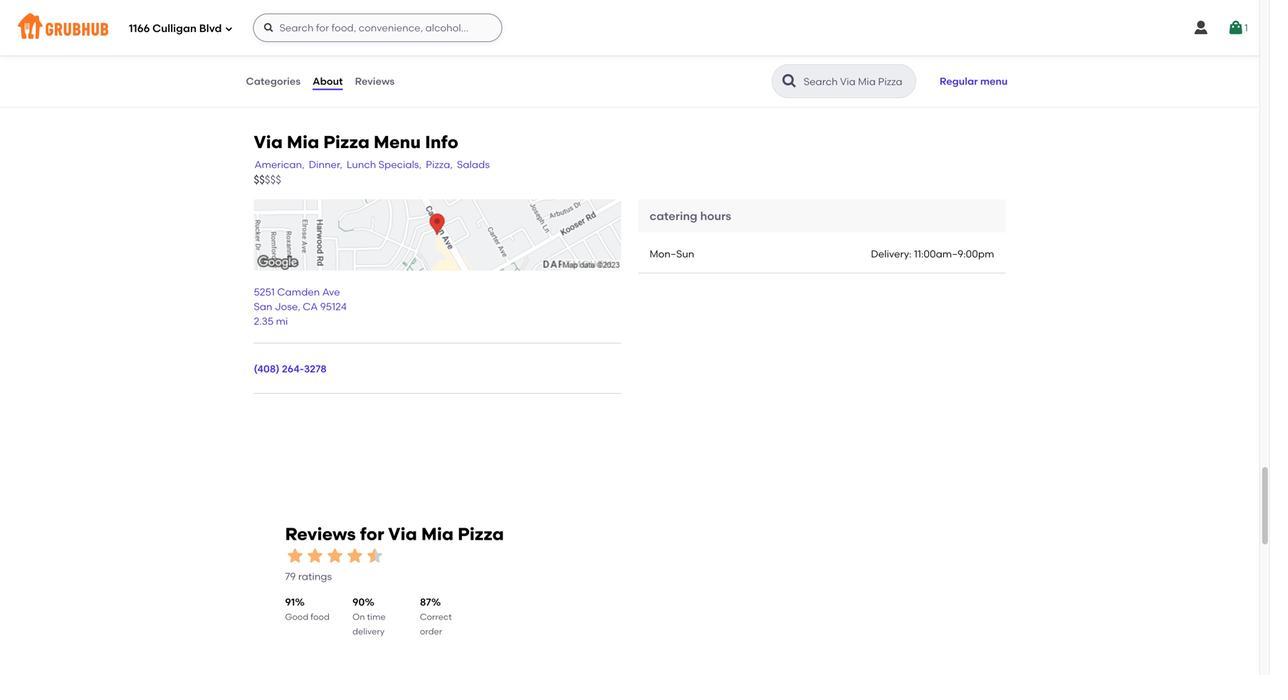 Task type: vqa. For each thing, say whether or not it's contained in the screenshot.
the rightmost [Online]
no



Task type: locate. For each thing, give the bounding box(es) containing it.
lunch specials, button
[[346, 157, 423, 173]]

0 horizontal spatial pizza
[[324, 132, 370, 153]]

mia up dinner,
[[287, 132, 319, 153]]

delivery
[[353, 626, 385, 637]]

svg image
[[1193, 19, 1210, 36], [1228, 19, 1245, 36], [263, 22, 275, 33], [225, 25, 233, 33]]

time
[[367, 612, 386, 622]]

good
[[285, 612, 309, 622]]

0 vertical spatial reviews
[[355, 75, 395, 87]]

for
[[360, 524, 384, 545]]

camden
[[277, 286, 320, 298]]

3278
[[304, 363, 327, 375]]

1 horizontal spatial via
[[388, 524, 417, 545]]

order
[[420, 626, 443, 637]]

reviews right about
[[355, 75, 395, 87]]

79 ratings
[[285, 571, 332, 583]]

2.35
[[254, 315, 274, 327]]

reviews button
[[354, 56, 396, 107]]

main navigation navigation
[[0, 0, 1260, 56]]

0 vertical spatial pizza
[[324, 132, 370, 153]]

on
[[353, 612, 365, 622]]

1 horizontal spatial mia
[[422, 524, 454, 545]]

(408) 264-3278
[[254, 363, 327, 375]]

via up american,
[[254, 132, 283, 153]]

87 correct order
[[420, 596, 452, 637]]

info
[[425, 132, 459, 153]]

$$
[[254, 174, 265, 186]]

pizza
[[324, 132, 370, 153], [458, 524, 504, 545]]

about button
[[312, 56, 344, 107]]

1
[[1245, 22, 1249, 34]]

$$$$$
[[254, 174, 281, 186]]

ratings
[[298, 571, 332, 583]]

1 vertical spatial reviews
[[285, 524, 356, 545]]

regular menu button
[[934, 66, 1015, 97]]

mia
[[287, 132, 319, 153], [422, 524, 454, 545]]

mi
[[276, 315, 288, 327]]

via right for
[[388, 524, 417, 545]]

american, dinner, lunch specials, pizza, salads
[[255, 158, 490, 171]]

(408)
[[254, 363, 280, 375]]

reviews
[[355, 75, 395, 87], [285, 524, 356, 545]]

1 horizontal spatial pizza
[[458, 524, 504, 545]]

mia right for
[[422, 524, 454, 545]]

pizza,
[[426, 158, 453, 171]]

0 horizontal spatial via
[[254, 132, 283, 153]]

via
[[254, 132, 283, 153], [388, 524, 417, 545]]

5251 camden ave san jose , ca 95124 2.35 mi
[[254, 286, 347, 327]]

5
[[420, 13, 425, 23]]

svg image inside 1 button
[[1228, 19, 1245, 36]]

reviews inside button
[[355, 75, 395, 87]]

serves 5
[[391, 13, 425, 23]]

via mia pizza menu info
[[254, 132, 459, 153]]

Search Via Mia Pizza search field
[[803, 75, 912, 88]]

87
[[420, 596, 432, 608]]

san
[[254, 301, 273, 313]]

90 on time delivery
[[353, 596, 386, 637]]

hours
[[701, 209, 732, 223]]

star icon image
[[285, 546, 305, 566], [305, 546, 325, 566], [325, 546, 345, 566], [345, 546, 365, 566], [365, 546, 385, 566], [365, 546, 385, 566]]

reviews up the ratings
[[285, 524, 356, 545]]

culligan
[[153, 22, 197, 35]]

0 vertical spatial mia
[[287, 132, 319, 153]]

1 vertical spatial mia
[[422, 524, 454, 545]]



Task type: describe. For each thing, give the bounding box(es) containing it.
pizza, button
[[425, 157, 454, 173]]

categories button
[[245, 56, 301, 107]]

catering hours
[[650, 209, 732, 223]]

reviews for reviews
[[355, 75, 395, 87]]

ca
[[303, 301, 318, 313]]

reviews for via mia pizza
[[285, 524, 504, 545]]

search icon image
[[781, 73, 798, 90]]

1166 culligan blvd
[[129, 22, 222, 35]]

regular
[[940, 75, 979, 87]]

1 button
[[1228, 15, 1249, 41]]

food
[[311, 612, 330, 622]]

0 vertical spatial via
[[254, 132, 283, 153]]

ave
[[322, 286, 340, 298]]

jose
[[275, 301, 298, 313]]

menu
[[981, 75, 1008, 87]]

5251
[[254, 286, 275, 298]]

categories
[[246, 75, 301, 87]]

91 good food
[[285, 596, 330, 622]]

serves
[[391, 13, 418, 23]]

95124
[[320, 301, 347, 313]]

79
[[285, 571, 296, 583]]

catering
[[650, 209, 698, 223]]

american,
[[255, 158, 305, 171]]

specials,
[[379, 158, 422, 171]]

delivery: 11:00am–9:00pm
[[872, 248, 995, 260]]

1 vertical spatial pizza
[[458, 524, 504, 545]]

regular menu
[[940, 75, 1008, 87]]

Search for food, convenience, alcohol... search field
[[253, 14, 503, 42]]

correct
[[420, 612, 452, 622]]

blvd
[[199, 22, 222, 35]]

dinner,
[[309, 158, 343, 171]]

lunch
[[347, 158, 376, 171]]

11:00am–9:00pm
[[915, 248, 995, 260]]

,
[[298, 301, 301, 313]]

91
[[285, 596, 295, 608]]

0 horizontal spatial mia
[[287, 132, 319, 153]]

264-
[[282, 363, 304, 375]]

mon–sun
[[650, 248, 695, 260]]

90
[[353, 596, 365, 608]]

1 vertical spatial via
[[388, 524, 417, 545]]

1166
[[129, 22, 150, 35]]

reviews for reviews for via mia pizza
[[285, 524, 356, 545]]

(408) 264-3278 button
[[254, 362, 327, 376]]

dinner, button
[[308, 157, 343, 173]]

salads button
[[457, 157, 491, 173]]

american, button
[[254, 157, 305, 173]]

serves 5 button
[[382, 0, 690, 33]]

menu
[[374, 132, 421, 153]]

delivery:
[[872, 248, 912, 260]]

about
[[313, 75, 343, 87]]

salads
[[457, 158, 490, 171]]



